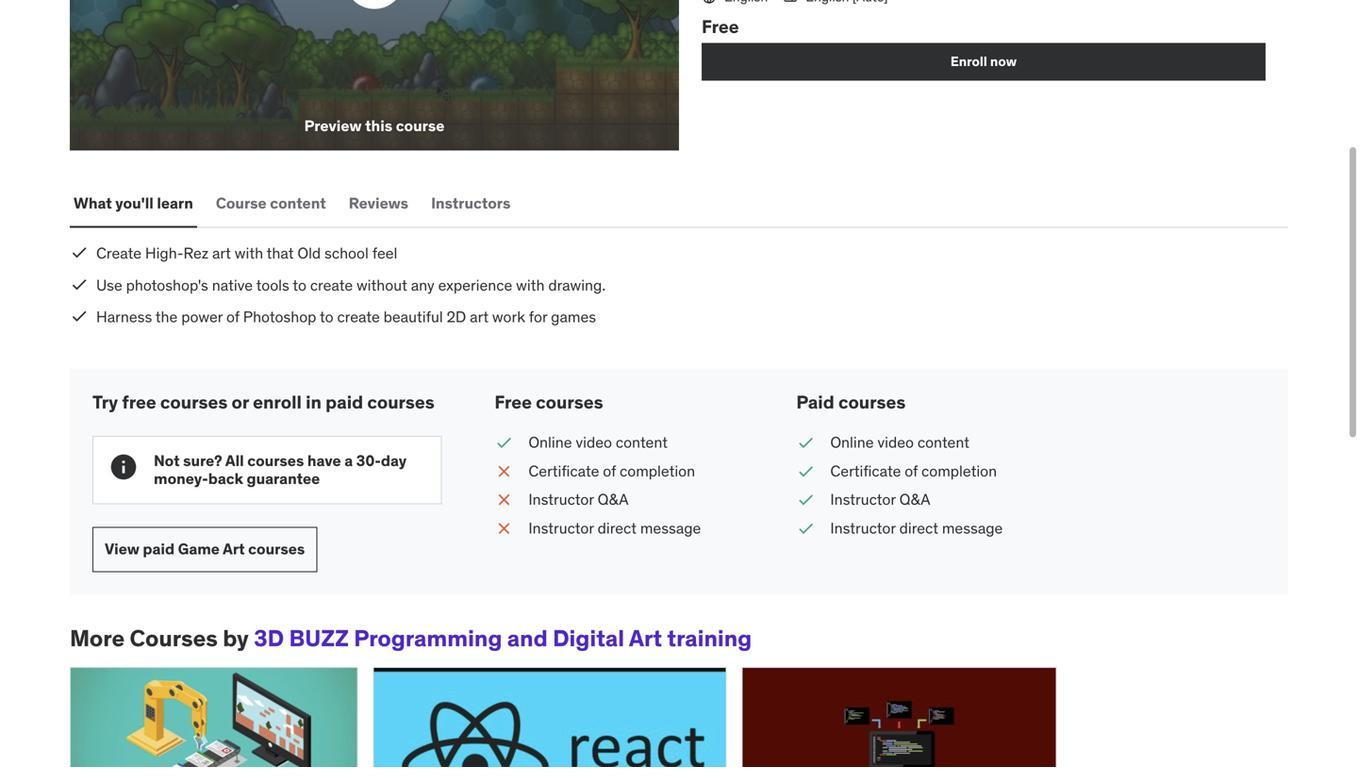 Task type: locate. For each thing, give the bounding box(es) containing it.
certificate
[[529, 461, 600, 481], [831, 461, 902, 481]]

2 certificate of completion from the left
[[831, 461, 998, 481]]

3d
[[254, 624, 284, 652]]

1 instructor q&a from the left
[[529, 490, 629, 509]]

of right power
[[226, 307, 240, 327]]

native
[[212, 275, 253, 295]]

video
[[576, 433, 612, 452], [878, 433, 914, 452]]

1 horizontal spatial q&a
[[900, 490, 931, 509]]

enroll now
[[951, 53, 1017, 70]]

certificate down paid courses
[[831, 461, 902, 481]]

courses
[[130, 624, 218, 652]]

with left that
[[235, 243, 263, 263]]

instructor q&a for free courses
[[529, 490, 629, 509]]

2 message from the left
[[943, 519, 1003, 538]]

completion
[[620, 461, 696, 481], [922, 461, 998, 481]]

q&a for paid courses
[[900, 490, 931, 509]]

of
[[226, 307, 240, 327], [603, 461, 616, 481], [905, 461, 918, 481]]

1 horizontal spatial instructor direct message
[[831, 519, 1003, 538]]

instructor q&a for paid courses
[[831, 490, 931, 509]]

course content button
[[212, 181, 330, 226]]

certificate of completion for free courses
[[529, 461, 696, 481]]

video for free courses
[[576, 433, 612, 452]]

with up the for
[[516, 275, 545, 295]]

online video content
[[529, 433, 668, 452], [831, 433, 970, 452]]

drawing.
[[549, 275, 606, 295]]

1 horizontal spatial direct
[[900, 519, 939, 538]]

art
[[223, 539, 245, 559], [629, 624, 663, 652]]

this
[[365, 116, 393, 136]]

course
[[216, 193, 267, 213]]

content inside button
[[270, 193, 326, 213]]

for
[[529, 307, 548, 327]]

create
[[310, 275, 353, 295], [337, 307, 380, 327]]

0 horizontal spatial content
[[270, 193, 326, 213]]

direct
[[598, 519, 637, 538], [900, 519, 939, 538]]

2 video from the left
[[878, 433, 914, 452]]

2 horizontal spatial of
[[905, 461, 918, 481]]

1 vertical spatial art
[[629, 624, 663, 652]]

1 direct from the left
[[598, 519, 637, 538]]

certificate down free courses
[[529, 461, 600, 481]]

of down paid courses
[[905, 461, 918, 481]]

1 horizontal spatial certificate
[[831, 461, 902, 481]]

1 completion from the left
[[620, 461, 696, 481]]

1 horizontal spatial completion
[[922, 461, 998, 481]]

online for paid
[[831, 433, 874, 452]]

0 horizontal spatial q&a
[[598, 490, 629, 509]]

online down paid courses
[[831, 433, 874, 452]]

video down free courses
[[576, 433, 612, 452]]

0 horizontal spatial of
[[226, 307, 240, 327]]

art
[[212, 243, 231, 263], [470, 307, 489, 327]]

online video content for free courses
[[529, 433, 668, 452]]

to down use photoshop's native tools to create without any experience with drawing.
[[320, 307, 334, 327]]

1 horizontal spatial instructor q&a
[[831, 490, 931, 509]]

try
[[92, 391, 118, 413]]

preview this course button
[[70, 0, 679, 150]]

0 horizontal spatial completion
[[620, 461, 696, 481]]

closed captions image
[[783, 0, 799, 4]]

paid
[[797, 391, 835, 413]]

use photoshop's native tools to create without any experience with drawing.
[[96, 275, 606, 295]]

rez
[[184, 243, 209, 263]]

more
[[70, 624, 125, 652]]

1 certificate of completion from the left
[[529, 461, 696, 481]]

training
[[668, 624, 752, 652]]

digital
[[553, 624, 625, 652]]

content for free courses
[[616, 433, 668, 452]]

school
[[325, 243, 369, 263]]

of down free courses
[[603, 461, 616, 481]]

to right tools
[[293, 275, 307, 295]]

create up harness the power of photoshop to create beautiful 2d art work for games
[[310, 275, 353, 295]]

certificate of completion down paid courses
[[831, 461, 998, 481]]

courses up day at bottom left
[[367, 391, 435, 413]]

0 vertical spatial to
[[293, 275, 307, 295]]

0 horizontal spatial video
[[576, 433, 612, 452]]

paid right view
[[143, 539, 175, 559]]

1 horizontal spatial video
[[878, 433, 914, 452]]

back
[[208, 469, 243, 488]]

free down "work"
[[495, 391, 532, 413]]

video down paid courses
[[878, 433, 914, 452]]

1 horizontal spatial free
[[702, 15, 740, 38]]

what
[[74, 193, 112, 213]]

0 horizontal spatial instructor direct message
[[529, 519, 702, 538]]

1 instructor direct message from the left
[[529, 519, 702, 538]]

courses right the "all"
[[247, 451, 304, 470]]

1 horizontal spatial online
[[831, 433, 874, 452]]

0 horizontal spatial free
[[495, 391, 532, 413]]

free
[[702, 15, 740, 38], [495, 391, 532, 413]]

online
[[529, 433, 572, 452], [831, 433, 874, 452]]

more courses by 3d buzz programming and digital art training
[[70, 624, 752, 652]]

1 horizontal spatial content
[[616, 433, 668, 452]]

2 completion from the left
[[922, 461, 998, 481]]

online down free courses
[[529, 433, 572, 452]]

0 horizontal spatial online
[[529, 433, 572, 452]]

1 message from the left
[[641, 519, 702, 538]]

paid
[[326, 391, 363, 413], [143, 539, 175, 559]]

1 online video content from the left
[[529, 433, 668, 452]]

instructor direct message
[[529, 519, 702, 538], [831, 519, 1003, 538]]

0 horizontal spatial certificate
[[529, 461, 600, 481]]

instructor
[[529, 490, 594, 509], [831, 490, 896, 509], [529, 519, 594, 538], [831, 519, 896, 538]]

video for paid courses
[[878, 433, 914, 452]]

1 vertical spatial free
[[495, 391, 532, 413]]

1 horizontal spatial message
[[943, 519, 1003, 538]]

game
[[178, 539, 220, 559]]

0 horizontal spatial online video content
[[529, 433, 668, 452]]

art right 2d on the left top of the page
[[470, 307, 489, 327]]

view
[[105, 539, 140, 559]]

1 vertical spatial with
[[516, 275, 545, 295]]

30-
[[356, 451, 381, 470]]

guarantee
[[247, 469, 320, 488]]

content
[[270, 193, 326, 213], [616, 433, 668, 452], [918, 433, 970, 452]]

art right digital
[[629, 624, 663, 652]]

0 horizontal spatial certificate of completion
[[529, 461, 696, 481]]

paid right "in"
[[326, 391, 363, 413]]

small image
[[70, 243, 89, 262], [70, 275, 89, 294], [70, 307, 89, 326], [797, 432, 816, 453], [797, 461, 816, 482]]

money-
[[154, 469, 208, 488]]

2 horizontal spatial content
[[918, 433, 970, 452]]

small image for use photoshop's native tools to create without any experience with drawing.
[[70, 275, 89, 294]]

online video content down free courses
[[529, 433, 668, 452]]

0 horizontal spatial paid
[[143, 539, 175, 559]]

2 certificate from the left
[[831, 461, 902, 481]]

0 horizontal spatial message
[[641, 519, 702, 538]]

0 horizontal spatial with
[[235, 243, 263, 263]]

1 horizontal spatial of
[[603, 461, 616, 481]]

0 horizontal spatial direct
[[598, 519, 637, 538]]

courses
[[160, 391, 228, 413], [367, 391, 435, 413], [536, 391, 604, 413], [839, 391, 906, 413], [247, 451, 304, 470], [248, 539, 305, 559]]

instructor q&a
[[529, 490, 629, 509], [831, 490, 931, 509]]

2 direct from the left
[[900, 519, 939, 538]]

1 vertical spatial art
[[470, 307, 489, 327]]

0 horizontal spatial instructor q&a
[[529, 490, 629, 509]]

q&a
[[598, 490, 629, 509], [900, 490, 931, 509]]

free down course language icon
[[702, 15, 740, 38]]

a
[[345, 451, 353, 470]]

1 video from the left
[[576, 433, 612, 452]]

with
[[235, 243, 263, 263], [516, 275, 545, 295]]

1 horizontal spatial online video content
[[831, 433, 970, 452]]

create
[[96, 243, 142, 263]]

now
[[991, 53, 1017, 70]]

2 instructor q&a from the left
[[831, 490, 931, 509]]

of for free
[[603, 461, 616, 481]]

1 certificate from the left
[[529, 461, 600, 481]]

create high-rez art with that old school feel
[[96, 243, 398, 263]]

2 q&a from the left
[[900, 490, 931, 509]]

0 vertical spatial with
[[235, 243, 263, 263]]

courses down guarantee
[[248, 539, 305, 559]]

1 horizontal spatial paid
[[326, 391, 363, 413]]

harness
[[96, 307, 152, 327]]

small image
[[495, 432, 514, 453], [495, 461, 514, 482], [495, 489, 514, 511], [797, 489, 816, 511], [495, 518, 514, 539], [797, 518, 816, 539]]

course
[[396, 116, 445, 136]]

2 instructor direct message from the left
[[831, 519, 1003, 538]]

certificate of completion
[[529, 461, 696, 481], [831, 461, 998, 481]]

1 horizontal spatial with
[[516, 275, 545, 295]]

message for free courses
[[641, 519, 702, 538]]

0 horizontal spatial art
[[212, 243, 231, 263]]

small image for create high-rez art with that old school feel
[[70, 243, 89, 262]]

art right rez
[[212, 243, 231, 263]]

1 horizontal spatial certificate of completion
[[831, 461, 998, 481]]

of for paid
[[905, 461, 918, 481]]

photoshop
[[243, 307, 317, 327]]

power
[[181, 307, 223, 327]]

1 horizontal spatial to
[[320, 307, 334, 327]]

online video content down paid courses
[[831, 433, 970, 452]]

0 horizontal spatial art
[[223, 539, 245, 559]]

create down use photoshop's native tools to create without any experience with drawing.
[[337, 307, 380, 327]]

message
[[641, 519, 702, 538], [943, 519, 1003, 538]]

0 horizontal spatial to
[[293, 275, 307, 295]]

2 online video content from the left
[[831, 433, 970, 452]]

free for free
[[702, 15, 740, 38]]

direct for free courses
[[598, 519, 637, 538]]

2 online from the left
[[831, 433, 874, 452]]

0 vertical spatial free
[[702, 15, 740, 38]]

art right the "game"
[[223, 539, 245, 559]]

free for free courses
[[495, 391, 532, 413]]

learn
[[157, 193, 193, 213]]

instructors button
[[428, 181, 515, 226]]

0 vertical spatial paid
[[326, 391, 363, 413]]

1 online from the left
[[529, 433, 572, 452]]

certificate of completion down free courses
[[529, 461, 696, 481]]

1 q&a from the left
[[598, 490, 629, 509]]

1 vertical spatial to
[[320, 307, 334, 327]]



Task type: vqa. For each thing, say whether or not it's contained in the screenshot.
organizations
no



Task type: describe. For each thing, give the bounding box(es) containing it.
0 vertical spatial art
[[212, 243, 231, 263]]

content for paid courses
[[918, 433, 970, 452]]

that
[[267, 243, 294, 263]]

high-
[[145, 243, 184, 263]]

completion for paid courses
[[922, 461, 998, 481]]

preview this course
[[304, 116, 445, 136]]

photoshop's
[[126, 275, 208, 295]]

not
[[154, 451, 180, 470]]

instructor direct message for paid courses
[[831, 519, 1003, 538]]

1 horizontal spatial art
[[470, 307, 489, 327]]

harness the power of photoshop to create beautiful 2d art work for games
[[96, 307, 597, 327]]

have
[[308, 451, 341, 470]]

1 vertical spatial paid
[[143, 539, 175, 559]]

tools
[[256, 275, 290, 295]]

without
[[357, 275, 408, 295]]

0 vertical spatial art
[[223, 539, 245, 559]]

experience
[[438, 275, 513, 295]]

courses inside view paid game art courses link
[[248, 539, 305, 559]]

old
[[298, 243, 321, 263]]

small image for harness the power of photoshop to create beautiful 2d art work for games
[[70, 307, 89, 326]]

enroll
[[253, 391, 302, 413]]

courses inside not sure? all courses have a 30-day money-back guarantee
[[247, 451, 304, 470]]

enroll now button
[[702, 43, 1266, 81]]

the
[[156, 307, 178, 327]]

direct for paid courses
[[900, 519, 939, 538]]

certificate of completion for paid courses
[[831, 461, 998, 481]]

3d buzz programming and digital art training link
[[254, 624, 752, 652]]

instructors
[[431, 193, 511, 213]]

2d
[[447, 307, 466, 327]]

course language image
[[702, 0, 717, 4]]

online for free
[[529, 433, 572, 452]]

courses down games
[[536, 391, 604, 413]]

courses right paid
[[839, 391, 906, 413]]

work
[[493, 307, 526, 327]]

by
[[223, 624, 249, 652]]

what you'll learn button
[[70, 181, 197, 226]]

you'll
[[115, 193, 154, 213]]

certificate for paid
[[831, 461, 902, 481]]

free courses
[[495, 391, 604, 413]]

view paid game art courses
[[105, 539, 305, 559]]

not sure? all courses have a 30-day money-back guarantee
[[154, 451, 407, 488]]

sure?
[[183, 451, 222, 470]]

buzz
[[289, 624, 349, 652]]

q&a for free courses
[[598, 490, 629, 509]]

and
[[508, 624, 548, 652]]

completion for free courses
[[620, 461, 696, 481]]

use
[[96, 275, 122, 295]]

1 horizontal spatial art
[[629, 624, 663, 652]]

reviews
[[349, 193, 409, 213]]

any
[[411, 275, 435, 295]]

courses left or in the bottom left of the page
[[160, 391, 228, 413]]

instructor direct message for free courses
[[529, 519, 702, 538]]

feel
[[372, 243, 398, 263]]

preview
[[304, 116, 362, 136]]

games
[[551, 307, 597, 327]]

reviews button
[[345, 181, 412, 226]]

enroll
[[951, 53, 988, 70]]

view paid game art courses link
[[92, 527, 317, 572]]

0 vertical spatial create
[[310, 275, 353, 295]]

all
[[225, 451, 244, 470]]

course content
[[216, 193, 326, 213]]

what you'll learn
[[74, 193, 193, 213]]

online video content for paid courses
[[831, 433, 970, 452]]

beautiful
[[384, 307, 443, 327]]

free
[[122, 391, 156, 413]]

1 vertical spatial create
[[337, 307, 380, 327]]

certificate for free
[[529, 461, 600, 481]]

message for paid courses
[[943, 519, 1003, 538]]

or
[[232, 391, 249, 413]]

paid courses
[[797, 391, 906, 413]]

in
[[306, 391, 322, 413]]

try free courses or enroll in paid courses
[[92, 391, 435, 413]]

day
[[381, 451, 407, 470]]

programming
[[354, 624, 502, 652]]



